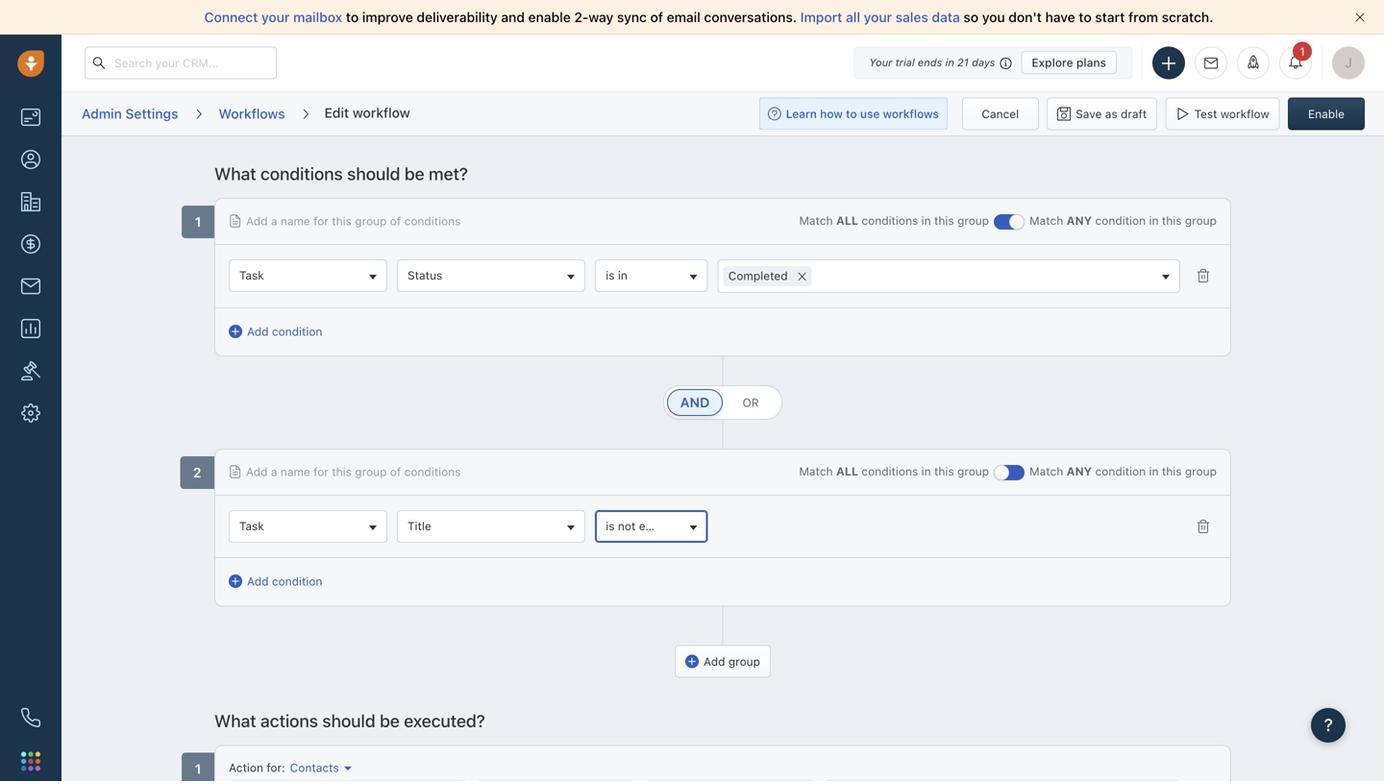 Task type: describe. For each thing, give the bounding box(es) containing it.
contacts
[[290, 761, 339, 775]]

from
[[1129, 9, 1158, 25]]

phone image
[[21, 708, 40, 728]]

title
[[408, 520, 431, 533]]

add condition for status
[[247, 325, 322, 338]]

for for status
[[314, 214, 329, 228]]

should for conditions
[[347, 163, 400, 184]]

enable button
[[1288, 98, 1365, 130]]

connect your mailbox link
[[204, 9, 346, 25]]

task button for status
[[229, 260, 387, 292]]

what for what actions should be executed?
[[214, 711, 256, 731]]

is not empty button
[[595, 511, 708, 543]]

match all conditions in this group for is not empty
[[799, 465, 989, 478]]

explore plans link
[[1021, 51, 1117, 74]]

test workflow button
[[1166, 98, 1280, 130]]

explore plans
[[1032, 56, 1106, 69]]

match any condition in this group for is not empty
[[1030, 465, 1217, 478]]

Search your CRM... text field
[[85, 47, 277, 79]]

1
[[1300, 45, 1305, 58]]

settings
[[125, 106, 178, 121]]

× button
[[793, 265, 812, 286]]

task for title
[[239, 520, 264, 533]]

save as draft
[[1076, 107, 1147, 121]]

add group
[[704, 655, 760, 668]]

edit workflow
[[324, 105, 410, 120]]

admin
[[82, 106, 122, 121]]

of for is not empty
[[390, 465, 401, 479]]

group inside button
[[729, 655, 760, 668]]

2-
[[574, 9, 589, 25]]

be for met?
[[405, 163, 425, 184]]

status
[[408, 269, 442, 282]]

action
[[229, 761, 263, 775]]

way
[[589, 9, 614, 25]]

any for is in
[[1067, 214, 1092, 227]]

what conditions should be met?
[[214, 163, 468, 184]]

sync
[[617, 9, 647, 25]]

name for title
[[281, 465, 310, 479]]

test
[[1195, 107, 1217, 121]]

is in button
[[595, 260, 708, 292]]

cancel
[[982, 107, 1019, 121]]

in inside is in button
[[618, 269, 628, 282]]

add condition link for status
[[229, 323, 322, 340]]

for for title
[[314, 465, 329, 479]]

should for actions
[[322, 711, 376, 731]]

draft
[[1121, 107, 1147, 121]]

email
[[667, 9, 701, 25]]

workflow for edit workflow
[[353, 105, 410, 120]]

freshworks switcher image
[[21, 752, 40, 771]]

import
[[800, 9, 843, 25]]

save
[[1076, 107, 1102, 121]]

connect your mailbox to improve deliverability and enable 2-way sync of email conversations. import all your sales data so you don't have to start from scratch.
[[204, 9, 1214, 25]]

data
[[932, 9, 960, 25]]

conversations.
[[704, 9, 797, 25]]

so
[[964, 9, 979, 25]]

enable
[[1308, 107, 1345, 121]]

don't
[[1009, 9, 1042, 25]]

explore
[[1032, 56, 1073, 69]]

plans
[[1077, 56, 1106, 69]]

what's new image
[[1247, 55, 1260, 69]]

add for add group button
[[704, 655, 725, 668]]

match all conditions in this group for is in
[[799, 214, 989, 227]]

is in
[[606, 269, 628, 282]]

title button
[[397, 511, 586, 543]]

your trial ends in 21 days
[[869, 56, 995, 69]]

is for is in
[[606, 269, 615, 282]]

import all your sales data link
[[800, 9, 964, 25]]

match any condition in this group for is in
[[1030, 214, 1217, 227]]

save as draft button
[[1047, 98, 1158, 130]]

or
[[743, 396, 759, 410]]

what actions should be executed?
[[214, 711, 485, 731]]



Task type: locate. For each thing, give the bounding box(es) containing it.
all
[[836, 214, 858, 227], [836, 465, 858, 478]]

your left mailbox
[[261, 9, 290, 25]]

status button
[[397, 260, 586, 292]]

or link
[[723, 389, 779, 416]]

1 vertical spatial task
[[239, 520, 264, 533]]

1 link
[[1279, 42, 1312, 79]]

2 match any condition in this group from the top
[[1030, 465, 1217, 478]]

should up contacts button
[[322, 711, 376, 731]]

add group button
[[675, 645, 771, 678]]

scratch.
[[1162, 9, 1214, 25]]

×
[[797, 265, 807, 286]]

deliverability
[[417, 9, 498, 25]]

test workflow
[[1195, 107, 1270, 121]]

met?
[[429, 163, 468, 184]]

2 is from the top
[[606, 520, 615, 533]]

2 your from the left
[[864, 9, 892, 25]]

empty
[[639, 520, 673, 533]]

a for title
[[271, 465, 277, 479]]

workflow for test workflow
[[1221, 107, 1270, 121]]

2 task from the top
[[239, 520, 264, 533]]

close image
[[1355, 12, 1365, 22]]

task button
[[229, 260, 387, 292], [229, 511, 387, 543]]

you
[[982, 9, 1005, 25]]

2 add condition link from the top
[[229, 573, 322, 590]]

for
[[314, 214, 329, 228], [314, 465, 329, 479], [267, 761, 282, 775]]

1 to from the left
[[346, 9, 359, 25]]

0 vertical spatial add condition link
[[229, 323, 322, 340]]

workflow
[[353, 105, 410, 120], [1221, 107, 1270, 121]]

enable
[[528, 9, 571, 25]]

match
[[799, 214, 833, 227], [1030, 214, 1063, 227], [799, 465, 833, 478], [1030, 465, 1063, 478]]

as
[[1105, 107, 1118, 121]]

add a name for this group of conditions down what conditions should be met?
[[246, 214, 461, 228]]

1 horizontal spatial workflow
[[1221, 107, 1270, 121]]

1 your from the left
[[261, 9, 290, 25]]

days
[[972, 56, 995, 69]]

your
[[261, 9, 290, 25], [864, 9, 892, 25]]

contacts button
[[285, 760, 352, 776]]

1 add a name for this group of conditions from the top
[[246, 214, 461, 228]]

add a name for this group of conditions up title
[[246, 465, 461, 479]]

your right the 'all'
[[864, 9, 892, 25]]

workflow right test
[[1221, 107, 1270, 121]]

be left executed?
[[380, 711, 400, 731]]

your
[[869, 56, 892, 69]]

executed?
[[404, 711, 485, 731]]

0 vertical spatial match all conditions in this group
[[799, 214, 989, 227]]

0 vertical spatial task
[[239, 269, 264, 282]]

0 vertical spatial of
[[650, 9, 663, 25]]

add condition link
[[229, 323, 322, 340], [229, 573, 322, 590]]

0 vertical spatial for
[[314, 214, 329, 228]]

and
[[501, 9, 525, 25], [680, 395, 710, 411], [683, 396, 707, 410]]

workflow right edit
[[353, 105, 410, 120]]

condition
[[1095, 214, 1146, 227], [272, 325, 322, 338], [1095, 465, 1146, 478], [272, 575, 322, 588]]

1 vertical spatial all
[[836, 465, 858, 478]]

1 vertical spatial what
[[214, 711, 256, 731]]

ends
[[918, 56, 942, 69]]

1 vertical spatial is
[[606, 520, 615, 533]]

:
[[282, 761, 285, 775]]

1 vertical spatial match all conditions in this group
[[799, 465, 989, 478]]

completed
[[728, 269, 788, 283]]

add a name for this group of conditions for title
[[246, 465, 461, 479]]

to
[[346, 9, 359, 25], [1079, 9, 1092, 25]]

0 horizontal spatial workflow
[[353, 105, 410, 120]]

add for add condition link related to status
[[247, 325, 269, 338]]

1 vertical spatial be
[[380, 711, 400, 731]]

1 add condition from the top
[[247, 325, 322, 338]]

0 vertical spatial task button
[[229, 260, 387, 292]]

action for :
[[229, 761, 285, 775]]

1 vertical spatial add condition
[[247, 575, 322, 588]]

2 name from the top
[[281, 465, 310, 479]]

a
[[271, 214, 277, 228], [271, 465, 277, 479]]

1 match all conditions in this group from the top
[[799, 214, 989, 227]]

1 vertical spatial should
[[322, 711, 376, 731]]

1 vertical spatial any
[[1067, 465, 1092, 478]]

admin settings link
[[81, 99, 179, 129]]

0 vertical spatial should
[[347, 163, 400, 184]]

1 what from the top
[[214, 163, 256, 184]]

what up action
[[214, 711, 256, 731]]

2 add a name for this group of conditions from the top
[[246, 465, 461, 479]]

task for status
[[239, 269, 264, 282]]

be left met?
[[405, 163, 425, 184]]

1 vertical spatial a
[[271, 465, 277, 479]]

start
[[1095, 9, 1125, 25]]

0 horizontal spatial your
[[261, 9, 290, 25]]

0 vertical spatial name
[[281, 214, 310, 228]]

to right mailbox
[[346, 9, 359, 25]]

0 horizontal spatial to
[[346, 9, 359, 25]]

improve
[[362, 9, 413, 25]]

any for is not empty
[[1067, 465, 1092, 478]]

group
[[957, 214, 989, 227], [1185, 214, 1217, 227], [355, 214, 387, 228], [957, 465, 989, 478], [1185, 465, 1217, 478], [355, 465, 387, 479], [729, 655, 760, 668]]

workflows
[[219, 106, 285, 121]]

task button for title
[[229, 511, 387, 543]]

add a name for this group of conditions for status
[[246, 214, 461, 228]]

2 vertical spatial for
[[267, 761, 282, 775]]

1 vertical spatial for
[[314, 465, 329, 479]]

1 add condition link from the top
[[229, 323, 322, 340]]

all
[[846, 9, 860, 25]]

properties image
[[21, 361, 40, 381]]

cancel button
[[962, 98, 1039, 130]]

add inside button
[[704, 655, 725, 668]]

1 vertical spatial task button
[[229, 511, 387, 543]]

is
[[606, 269, 615, 282], [606, 520, 615, 533]]

all for is in
[[836, 214, 858, 227]]

0 horizontal spatial be
[[380, 711, 400, 731]]

1 all from the top
[[836, 214, 858, 227]]

0 vertical spatial add a name for this group of conditions
[[246, 214, 461, 228]]

edit
[[324, 105, 349, 120]]

match all conditions in this group
[[799, 214, 989, 227], [799, 465, 989, 478]]

0 vertical spatial all
[[836, 214, 858, 227]]

sales
[[896, 9, 928, 25]]

of for is in
[[390, 214, 401, 228]]

should
[[347, 163, 400, 184], [322, 711, 376, 731]]

add condition
[[247, 325, 322, 338], [247, 575, 322, 588]]

workflows link
[[218, 99, 286, 129]]

is not empty
[[606, 520, 673, 533]]

what
[[214, 163, 256, 184], [214, 711, 256, 731]]

what for what conditions should be met?
[[214, 163, 256, 184]]

1 name from the top
[[281, 214, 310, 228]]

trial
[[896, 56, 915, 69]]

0 vertical spatial what
[[214, 163, 256, 184]]

phone element
[[12, 699, 50, 737]]

a for status
[[271, 214, 277, 228]]

not
[[618, 520, 636, 533]]

have
[[1045, 9, 1075, 25]]

1 is from the top
[[606, 269, 615, 282]]

match any condition in this group
[[1030, 214, 1217, 227], [1030, 465, 1217, 478]]

0 vertical spatial is
[[606, 269, 615, 282]]

1 vertical spatial add condition link
[[229, 573, 322, 590]]

to left start
[[1079, 9, 1092, 25]]

2 task button from the top
[[229, 511, 387, 543]]

2 all from the top
[[836, 465, 858, 478]]

what down workflows link
[[214, 163, 256, 184]]

admin settings
[[82, 106, 178, 121]]

add condition link for title
[[229, 573, 322, 590]]

workflow inside button
[[1221, 107, 1270, 121]]

connect
[[204, 9, 258, 25]]

2 any from the top
[[1067, 465, 1092, 478]]

should down edit workflow
[[347, 163, 400, 184]]

2 add condition from the top
[[247, 575, 322, 588]]

1 vertical spatial match any condition in this group
[[1030, 465, 1217, 478]]

and link
[[667, 389, 723, 416], [667, 389, 723, 416]]

0 vertical spatial a
[[271, 214, 277, 228]]

actions
[[261, 711, 318, 731]]

2 a from the top
[[271, 465, 277, 479]]

mailbox
[[293, 9, 342, 25]]

1 any from the top
[[1067, 214, 1092, 227]]

2 match all conditions in this group from the top
[[799, 465, 989, 478]]

2 what from the top
[[214, 711, 256, 731]]

is for is not empty
[[606, 520, 615, 533]]

0 vertical spatial match any condition in this group
[[1030, 214, 1217, 227]]

be for executed?
[[380, 711, 400, 731]]

2 to from the left
[[1079, 9, 1092, 25]]

add for add condition link related to title
[[247, 575, 269, 588]]

21
[[957, 56, 969, 69]]

name for status
[[281, 214, 310, 228]]

1 vertical spatial of
[[390, 214, 401, 228]]

all for is not empty
[[836, 465, 858, 478]]

1 a from the top
[[271, 214, 277, 228]]

2 vertical spatial of
[[390, 465, 401, 479]]

1 vertical spatial name
[[281, 465, 310, 479]]

1 horizontal spatial to
[[1079, 9, 1092, 25]]

0 vertical spatial any
[[1067, 214, 1092, 227]]

1 horizontal spatial be
[[405, 163, 425, 184]]

1 task button from the top
[[229, 260, 387, 292]]

add a name for this group of conditions
[[246, 214, 461, 228], [246, 465, 461, 479]]

any
[[1067, 214, 1092, 227], [1067, 465, 1092, 478]]

1 task from the top
[[239, 269, 264, 282]]

0 vertical spatial be
[[405, 163, 425, 184]]

1 match any condition in this group from the top
[[1030, 214, 1217, 227]]

1 horizontal spatial your
[[864, 9, 892, 25]]

add
[[246, 214, 268, 228], [247, 325, 269, 338], [246, 465, 268, 479], [247, 575, 269, 588], [704, 655, 725, 668]]

this
[[934, 214, 954, 227], [1162, 214, 1182, 227], [332, 214, 352, 228], [934, 465, 954, 478], [1162, 465, 1182, 478], [332, 465, 352, 479]]

add condition for title
[[247, 575, 322, 588]]

1 vertical spatial add a name for this group of conditions
[[246, 465, 461, 479]]

0 vertical spatial add condition
[[247, 325, 322, 338]]

be
[[405, 163, 425, 184], [380, 711, 400, 731]]



Task type: vqa. For each thing, say whether or not it's contained in the screenshot.
role.
no



